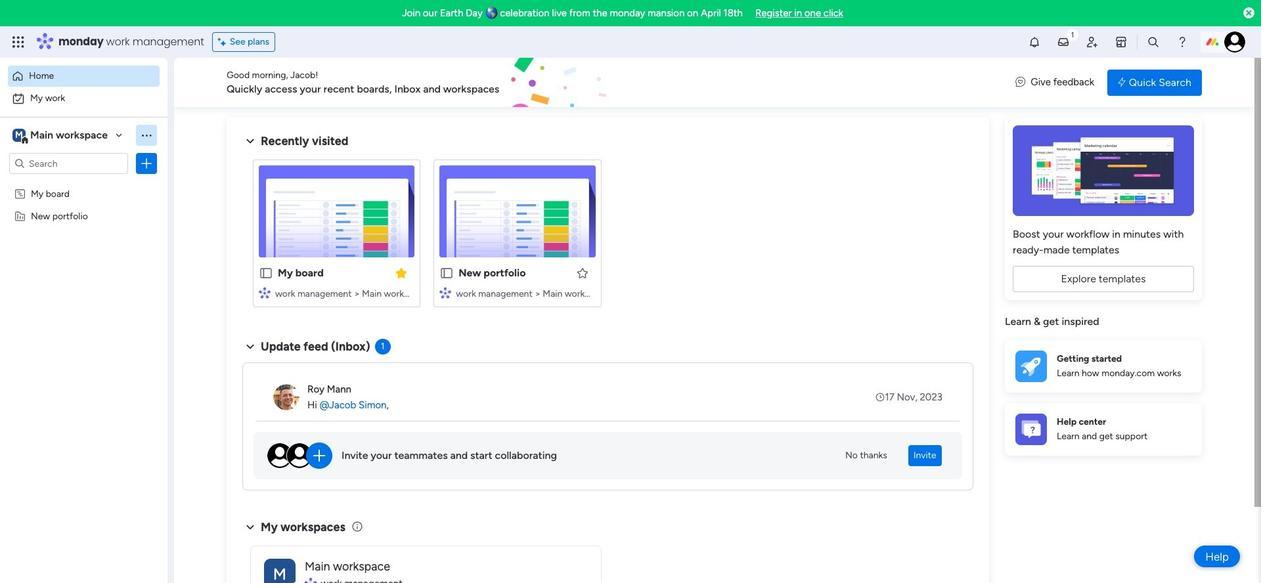 Task type: locate. For each thing, give the bounding box(es) containing it.
1 horizontal spatial workspace image
[[264, 559, 296, 583]]

roy mann image
[[273, 384, 300, 411]]

1 public board image from the left
[[259, 266, 273, 281]]

Search in workspace field
[[28, 156, 110, 171]]

v2 user feedback image
[[1016, 75, 1026, 90]]

1 horizontal spatial public board image
[[440, 266, 454, 281]]

1 vertical spatial option
[[8, 88, 160, 109]]

close recently visited image
[[242, 133, 258, 149]]

workspace image
[[12, 128, 26, 143], [264, 559, 296, 583]]

public board image
[[259, 266, 273, 281], [440, 266, 454, 281]]

1 vertical spatial workspace image
[[264, 559, 296, 583]]

public board image up component icon
[[440, 266, 454, 281]]

list box
[[0, 180, 168, 404]]

0 horizontal spatial public board image
[[259, 266, 273, 281]]

getting started element
[[1005, 340, 1202, 393]]

0 horizontal spatial workspace image
[[12, 128, 26, 143]]

workspace options image
[[140, 129, 153, 142]]

component image
[[440, 287, 452, 299]]

options image
[[140, 157, 153, 170]]

2 public board image from the left
[[440, 266, 454, 281]]

public board image up component image
[[259, 266, 273, 281]]

option
[[8, 66, 160, 87], [8, 88, 160, 109], [0, 182, 168, 184]]

public board image for component image
[[259, 266, 273, 281]]

0 vertical spatial workspace image
[[12, 128, 26, 143]]

component image
[[259, 287, 271, 299]]



Task type: vqa. For each thing, say whether or not it's contained in the screenshot.
how
no



Task type: describe. For each thing, give the bounding box(es) containing it.
close my workspaces image
[[242, 520, 258, 535]]

1 element
[[375, 339, 391, 355]]

2 vertical spatial option
[[0, 182, 168, 184]]

jacob simon image
[[1225, 32, 1246, 53]]

add to favorites image
[[576, 266, 589, 280]]

templates image image
[[1017, 125, 1190, 216]]

0 vertical spatial option
[[8, 66, 160, 87]]

search everything image
[[1147, 35, 1160, 49]]

select product image
[[12, 35, 25, 49]]

monday marketplace image
[[1115, 35, 1128, 49]]

help image
[[1176, 35, 1189, 49]]

remove from favorites image
[[395, 266, 408, 280]]

workspace selection element
[[12, 127, 110, 145]]

1 image
[[1067, 27, 1079, 42]]

v2 bolt switch image
[[1118, 75, 1126, 90]]

notifications image
[[1028, 35, 1041, 49]]

see plans image
[[218, 35, 230, 49]]

update feed image
[[1057, 35, 1070, 49]]

public board image for component icon
[[440, 266, 454, 281]]

quick search results list box
[[242, 149, 974, 323]]

close update feed (inbox) image
[[242, 339, 258, 355]]

invite members image
[[1086, 35, 1099, 49]]

help center element
[[1005, 403, 1202, 456]]



